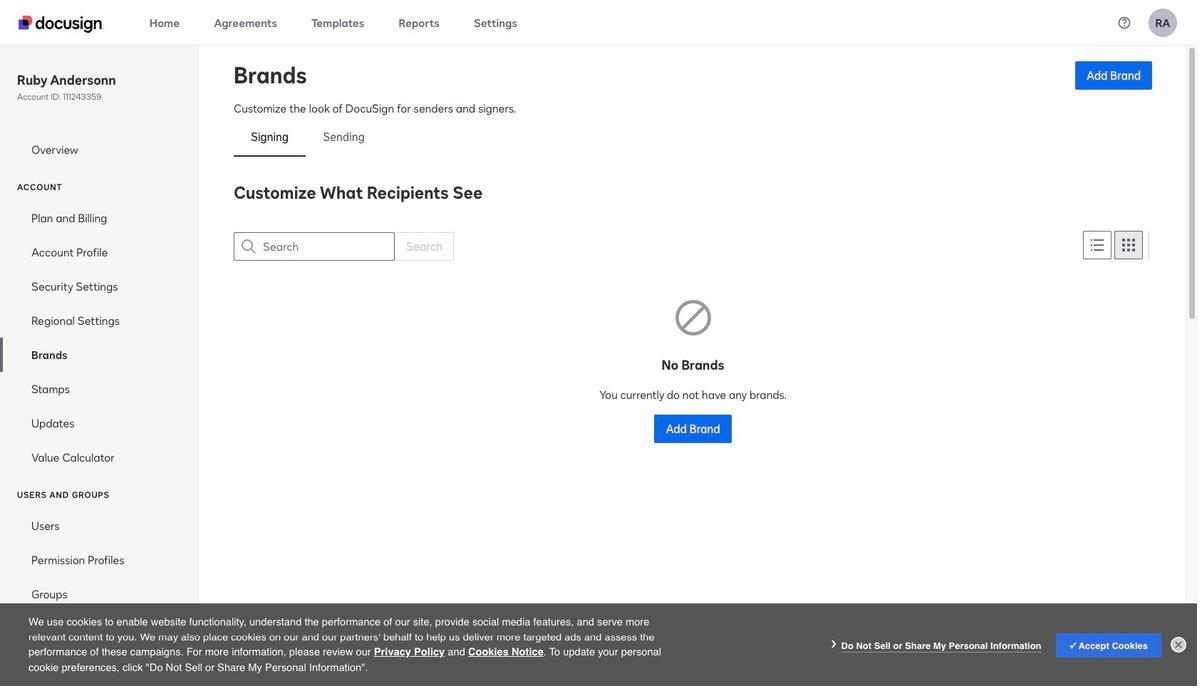 Task type: vqa. For each thing, say whether or not it's contained in the screenshot.
tab panel
yes



Task type: locate. For each thing, give the bounding box(es) containing it.
logo image
[[56, 664, 97, 672]]

tab panel
[[234, 180, 1152, 602]]

Search text field
[[263, 233, 394, 260]]

tab list
[[234, 117, 1152, 157]]

docusign admin image
[[19, 15, 104, 32]]

alert dialog
[[0, 603, 1197, 686]]



Task type: describe. For each thing, give the bounding box(es) containing it.
account element
[[0, 201, 200, 475]]

users and groups element
[[0, 509, 200, 611]]



